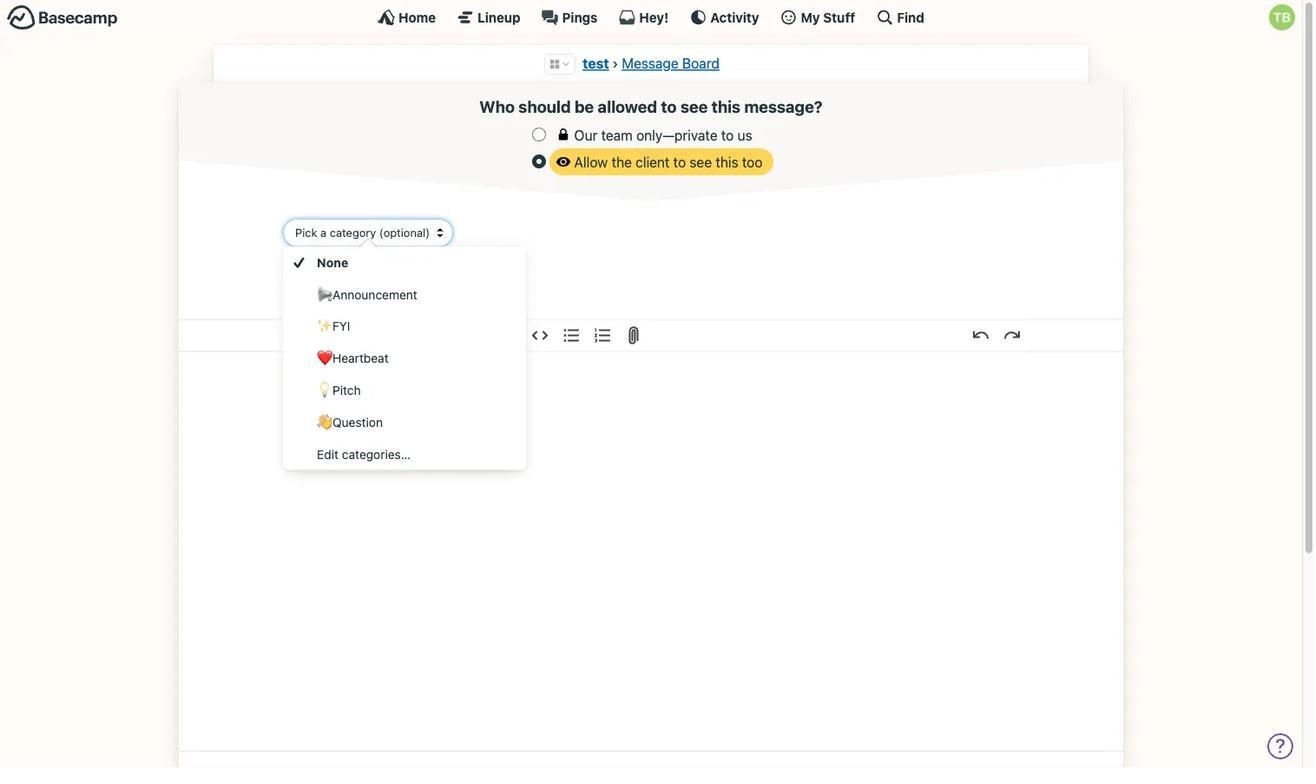 Task type: locate. For each thing, give the bounding box(es) containing it.
switch accounts image
[[7, 4, 118, 31]]

allow
[[575, 154, 608, 170]]

home
[[399, 10, 436, 25]]

to for only—private
[[722, 127, 734, 143]]

this
[[712, 97, 741, 116], [716, 154, 739, 170]]

see
[[681, 97, 708, 116], [690, 154, 712, 170]]

who
[[480, 97, 515, 116]]

activity
[[711, 10, 760, 25]]

home link
[[378, 9, 436, 26]]

pick a category (optional) button
[[283, 219, 454, 247]]

announcement
[[333, 287, 418, 302]]

💡
[[317, 383, 329, 398]]

us
[[738, 127, 753, 143]]

see up only—private
[[681, 97, 708, 116]]

heartbeat
[[333, 351, 389, 366]]

find button
[[877, 9, 925, 26]]

Type a title… text field
[[283, 265, 1020, 304]]

categories…
[[342, 447, 411, 461]]

question
[[333, 415, 383, 430]]

to
[[661, 97, 677, 116], [722, 127, 734, 143], [674, 154, 686, 170]]

client
[[636, 154, 670, 170]]

see down only—private
[[690, 154, 712, 170]]

2 vertical spatial to
[[674, 154, 686, 170]]

to left us
[[722, 127, 734, 143]]

our
[[575, 127, 598, 143]]

0 vertical spatial see
[[681, 97, 708, 116]]

the
[[612, 154, 632, 170]]

main element
[[0, 0, 1303, 34]]

to for client
[[674, 154, 686, 170]]

💡 pitch button
[[283, 375, 526, 407]]

our team only—private to us
[[575, 127, 753, 143]]

tim burton image
[[1270, 4, 1296, 30]]

1 vertical spatial to
[[722, 127, 734, 143]]

activity link
[[690, 9, 760, 26]]

pings
[[562, 10, 598, 25]]

(optional)
[[379, 226, 430, 239]]

to up our team only—private to us
[[661, 97, 677, 116]]

to right the client
[[674, 154, 686, 170]]

this left too
[[716, 154, 739, 170]]

0 vertical spatial to
[[661, 97, 677, 116]]

❤️ heartbeat
[[317, 351, 389, 366]]

pick a category (optional)
[[295, 226, 430, 239]]

my
[[801, 10, 820, 25]]

›
[[613, 55, 619, 72]]

my stuff
[[801, 10, 856, 25]]

edit
[[317, 447, 339, 461]]

pitch
[[333, 383, 361, 398]]

👋 question button
[[283, 407, 526, 438]]

1 vertical spatial see
[[690, 154, 712, 170]]

this up us
[[712, 97, 741, 116]]

📢 announcement button
[[283, 279, 526, 311]]

pings button
[[542, 9, 598, 26]]

❤️
[[317, 351, 329, 366]]

✨ fyi
[[317, 319, 350, 334]]

hey! button
[[619, 9, 669, 26]]

stuff
[[824, 10, 856, 25]]

my stuff button
[[780, 9, 856, 26]]



Task type: vqa. For each thing, say whether or not it's contained in the screenshot.
'Pings'
yes



Task type: describe. For each thing, give the bounding box(es) containing it.
should
[[519, 97, 571, 116]]

❤️ heartbeat button
[[283, 343, 526, 375]]

💡 pitch
[[317, 383, 361, 398]]

📢
[[317, 287, 329, 302]]

message
[[622, 55, 679, 72]]

👋
[[317, 415, 329, 430]]

message board link
[[622, 55, 720, 72]]

Write away… text field
[[231, 352, 1072, 730]]

edit categories… link
[[283, 438, 526, 470]]

› message board
[[613, 55, 720, 72]]

test link
[[583, 55, 609, 72]]

pick
[[295, 226, 317, 239]]

edit categories…
[[317, 447, 411, 461]]

none
[[317, 255, 348, 270]]

be
[[575, 97, 594, 116]]

📢 announcement
[[317, 287, 418, 302]]

none button
[[283, 247, 526, 279]]

only—private
[[637, 127, 718, 143]]

✨ fyi button
[[283, 311, 526, 343]]

message?
[[745, 97, 823, 116]]

team
[[601, 127, 633, 143]]

board
[[683, 55, 720, 72]]

test
[[583, 55, 609, 72]]

category
[[330, 226, 376, 239]]

allowed
[[598, 97, 658, 116]]

1 vertical spatial this
[[716, 154, 739, 170]]

0 vertical spatial this
[[712, 97, 741, 116]]

✨
[[317, 319, 329, 334]]

who should be allowed to see this message?
[[480, 97, 823, 116]]

a
[[321, 226, 327, 239]]

too
[[742, 154, 763, 170]]

lineup
[[478, 10, 521, 25]]

find
[[897, 10, 925, 25]]

allow the client to see this too
[[575, 154, 763, 170]]

fyi
[[333, 319, 350, 334]]

lineup link
[[457, 9, 521, 26]]

hey!
[[640, 10, 669, 25]]

👋 question
[[317, 415, 383, 430]]



